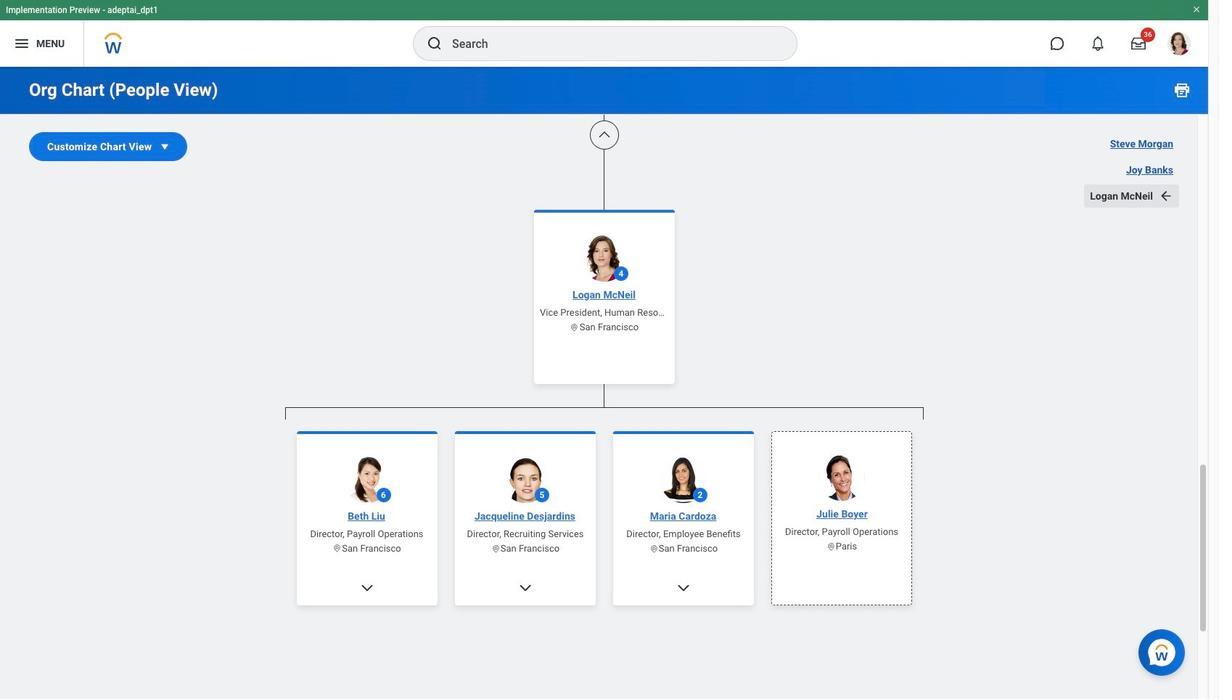 Task type: describe. For each thing, give the bounding box(es) containing it.
2 horizontal spatial location image
[[826, 542, 836, 551]]

caret down image
[[158, 139, 172, 154]]

print org chart image
[[1174, 81, 1191, 99]]

chevron down image for location image to the middle
[[676, 580, 691, 595]]

profile logan mcneil image
[[1168, 32, 1191, 58]]

chevron down image
[[518, 580, 533, 595]]

justify image
[[13, 35, 30, 52]]

1 horizontal spatial location image
[[649, 544, 659, 553]]

arrow left image
[[1160, 189, 1174, 203]]

chevron down image for the left location image
[[360, 580, 374, 595]]

0 vertical spatial location image
[[570, 322, 580, 332]]

chevron up image
[[597, 128, 612, 142]]

0 horizontal spatial location image
[[333, 544, 342, 553]]

inbox large image
[[1132, 36, 1146, 51]]



Task type: locate. For each thing, give the bounding box(es) containing it.
2 chevron down image from the left
[[676, 580, 691, 595]]

0 horizontal spatial location image
[[491, 544, 500, 553]]

chevron down image
[[360, 580, 374, 595], [676, 580, 691, 595]]

location image
[[570, 322, 580, 332], [491, 544, 500, 553]]

main content
[[0, 0, 1209, 699]]

close environment banner image
[[1193, 5, 1202, 14]]

banner
[[0, 0, 1209, 67]]

Search Workday  search field
[[452, 28, 767, 60]]

location image
[[826, 542, 836, 551], [333, 544, 342, 553], [649, 544, 659, 553]]

0 horizontal spatial chevron down image
[[360, 580, 374, 595]]

1 vertical spatial location image
[[491, 544, 500, 553]]

logan mcneil, logan mcneil, 4 direct reports element
[[285, 419, 924, 699]]

1 horizontal spatial location image
[[570, 322, 580, 332]]

1 chevron down image from the left
[[360, 580, 374, 595]]

notifications large image
[[1091, 36, 1106, 51]]

search image
[[426, 35, 444, 52]]

1 horizontal spatial chevron down image
[[676, 580, 691, 595]]



Task type: vqa. For each thing, say whether or not it's contained in the screenshot.
"chevron up" Image
yes



